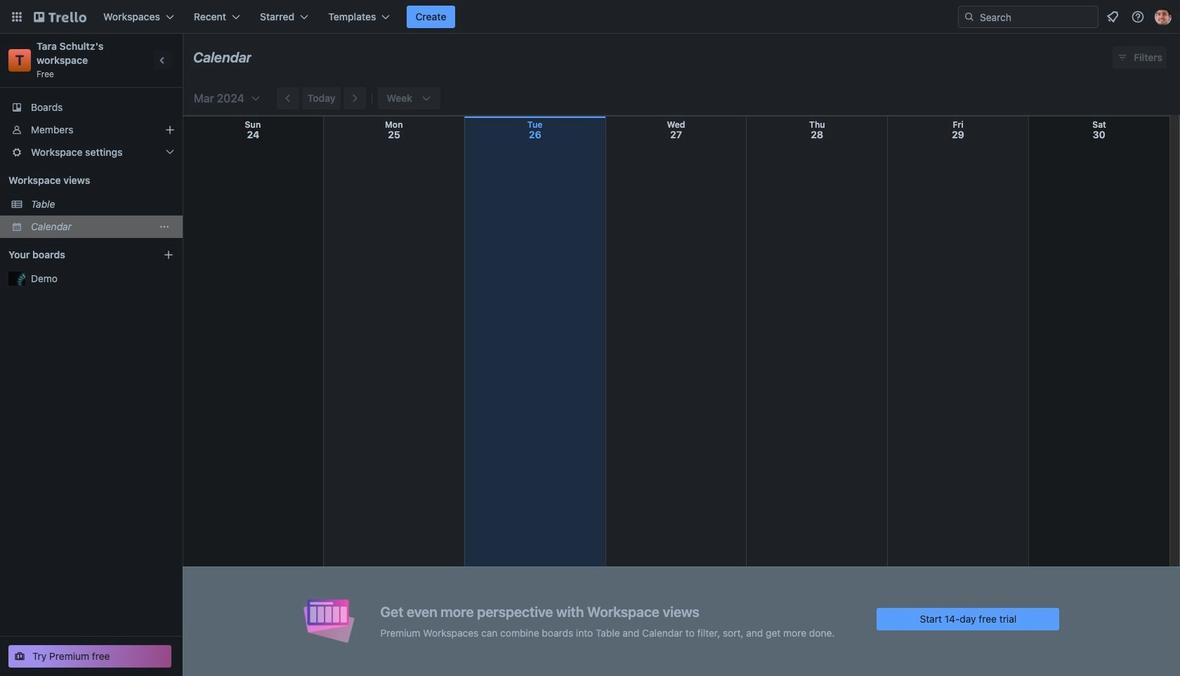 Task type: describe. For each thing, give the bounding box(es) containing it.
workspace actions menu image
[[159, 221, 170, 233]]

back to home image
[[34, 6, 86, 28]]

your boards with 1 items element
[[8, 247, 142, 264]]

add board image
[[163, 249, 174, 261]]



Task type: vqa. For each thing, say whether or not it's contained in the screenshot.
with inside Upgrade for more permissions controls Decide who can send invitations, edit Workspace settings, and more with Premium.
no



Task type: locate. For each thing, give the bounding box(es) containing it.
Search field
[[958, 6, 1099, 28]]

workspace navigation collapse icon image
[[153, 51, 173, 70]]

open information menu image
[[1131, 10, 1145, 24]]

search image
[[964, 11, 975, 22]]

None text field
[[193, 44, 252, 71]]

james peterson (jamespeterson93) image
[[1155, 8, 1172, 25]]

primary element
[[0, 0, 1181, 34]]

0 notifications image
[[1105, 8, 1121, 25]]



